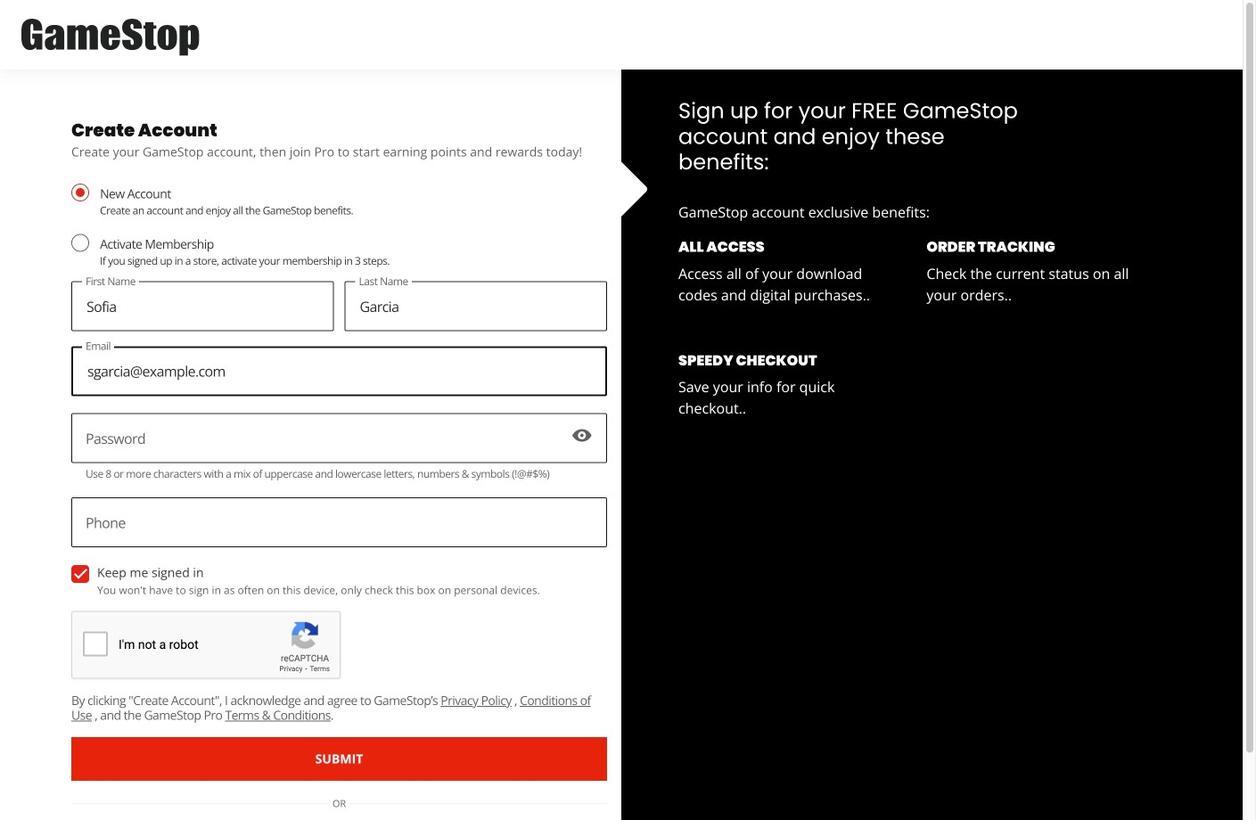 Task type: locate. For each thing, give the bounding box(es) containing it.
None password field
[[71, 413, 607, 463]]

None text field
[[71, 281, 334, 331], [345, 281, 607, 331], [71, 346, 607, 396], [71, 281, 334, 331], [345, 281, 607, 331], [71, 346, 607, 396]]

None text field
[[71, 498, 607, 548]]



Task type: vqa. For each thing, say whether or not it's contained in the screenshot.
Save $25 When You Buy $250+ In-Store image
no



Task type: describe. For each thing, give the bounding box(es) containing it.
gamestop image
[[21, 16, 200, 59]]



